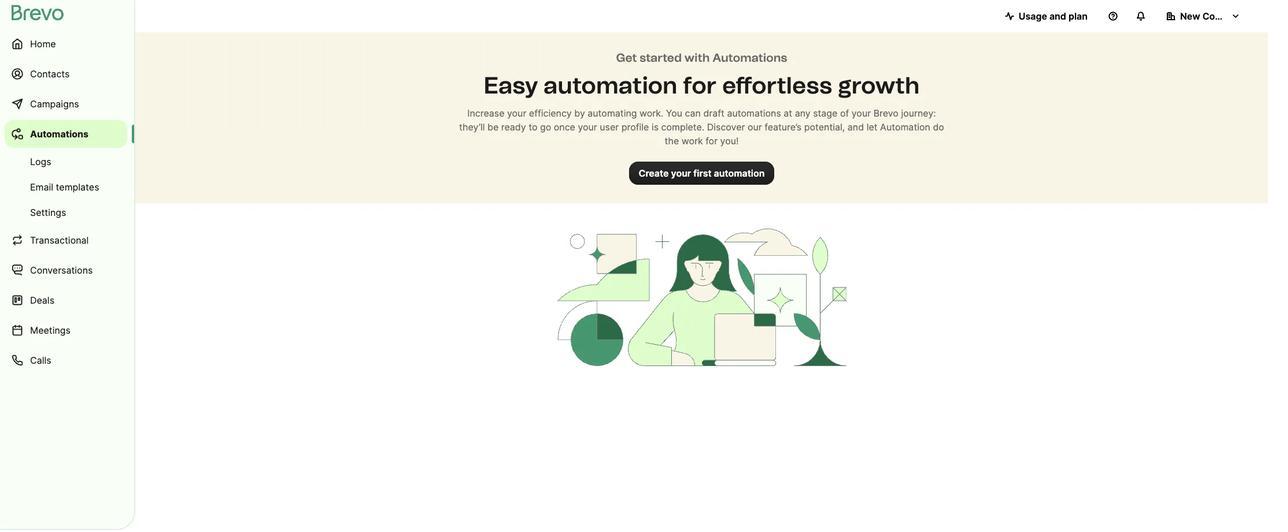 Task type: vqa. For each thing, say whether or not it's contained in the screenshot.
right 20,000
no



Task type: describe. For each thing, give the bounding box(es) containing it.
easy
[[484, 72, 538, 99]]

work.
[[640, 108, 664, 119]]

new
[[1180, 10, 1200, 22]]

let
[[867, 121, 878, 133]]

logs link
[[5, 150, 127, 173]]

brevo
[[874, 108, 899, 119]]

deals link
[[5, 287, 127, 315]]

home
[[30, 38, 56, 50]]

efficiency
[[529, 108, 572, 119]]

usage and plan
[[1019, 10, 1088, 22]]

settings
[[30, 207, 66, 219]]

journey:
[[901, 108, 936, 119]]

to
[[529, 121, 538, 133]]

user
[[600, 121, 619, 133]]

usage and plan button
[[996, 5, 1097, 28]]

settings link
[[5, 201, 127, 224]]

conversations
[[30, 265, 93, 276]]

deals
[[30, 295, 54, 307]]

0 horizontal spatial automation
[[544, 72, 678, 99]]

1 horizontal spatial automations
[[713, 51, 787, 65]]

stage
[[813, 108, 838, 119]]

profile
[[622, 121, 649, 133]]

your up ready on the top left
[[507, 108, 526, 119]]

work
[[682, 135, 703, 147]]

you!
[[720, 135, 739, 147]]

discover
[[707, 121, 745, 133]]

email templates
[[30, 182, 99, 193]]

automations
[[727, 108, 781, 119]]

increase
[[467, 108, 505, 119]]

plan
[[1069, 10, 1088, 22]]

potential,
[[804, 121, 845, 133]]

calls
[[30, 355, 51, 367]]

automation inside create your first automation button
[[714, 168, 765, 179]]

get
[[616, 51, 637, 65]]

your inside button
[[671, 168, 691, 179]]

do
[[933, 121, 944, 133]]

you
[[666, 108, 682, 119]]

at
[[784, 108, 792, 119]]

email templates link
[[5, 176, 127, 199]]

create your first automation button
[[629, 162, 774, 185]]

be
[[488, 121, 499, 133]]

and inside button
[[1050, 10, 1066, 22]]

and inside increase your efficiency by automating work. you can draft automations at any stage of your brevo journey: they'll be ready to go once your user profile is complete. discover our feature's potential, and let automation do the work for you!
[[848, 121, 864, 133]]

contacts link
[[5, 60, 127, 88]]

new company button
[[1157, 5, 1250, 28]]

for inside increase your efficiency by automating work. you can draft automations at any stage of your brevo journey: they'll be ready to go once your user profile is complete. discover our feature's potential, and let automation do the work for you!
[[706, 135, 718, 147]]



Task type: locate. For each thing, give the bounding box(es) containing it.
for
[[683, 72, 717, 99], [706, 135, 718, 147]]

transactional
[[30, 235, 89, 246]]

1 vertical spatial automations
[[30, 128, 89, 140]]

contacts
[[30, 68, 70, 80]]

home link
[[5, 30, 127, 58]]

templates
[[56, 182, 99, 193]]

1 horizontal spatial automation
[[714, 168, 765, 179]]

create your first automation
[[639, 168, 765, 179]]

campaigns link
[[5, 90, 127, 118]]

and left let
[[848, 121, 864, 133]]

and
[[1050, 10, 1066, 22], [848, 121, 864, 133]]

by
[[574, 108, 585, 119]]

automations link
[[5, 120, 127, 148]]

easy automation for effortless growth
[[484, 72, 920, 99]]

any
[[795, 108, 811, 119]]

your down by
[[578, 121, 597, 133]]

1 vertical spatial for
[[706, 135, 718, 147]]

logs
[[30, 156, 51, 168]]

calls link
[[5, 347, 127, 375]]

meetings link
[[5, 317, 127, 345]]

usage
[[1019, 10, 1047, 22]]

the
[[665, 135, 679, 147]]

company
[[1203, 10, 1245, 22]]

for left 'you!'
[[706, 135, 718, 147]]

and left plan
[[1050, 10, 1066, 22]]

effortless
[[722, 72, 832, 99]]

feature's
[[765, 121, 802, 133]]

1 vertical spatial automation
[[714, 168, 765, 179]]

your
[[507, 108, 526, 119], [852, 108, 871, 119], [578, 121, 597, 133], [671, 168, 691, 179]]

email
[[30, 182, 53, 193]]

get started with automations
[[616, 51, 787, 65]]

automation
[[880, 121, 930, 133]]

our
[[748, 121, 762, 133]]

1 vertical spatial and
[[848, 121, 864, 133]]

automations up logs link
[[30, 128, 89, 140]]

create
[[639, 168, 669, 179]]

go
[[540, 121, 551, 133]]

started
[[640, 51, 682, 65]]

campaigns
[[30, 98, 79, 110]]

conversations link
[[5, 257, 127, 285]]

complete.
[[661, 121, 705, 133]]

automation up automating
[[544, 72, 678, 99]]

transactional link
[[5, 227, 127, 254]]

is
[[652, 121, 659, 133]]

with
[[685, 51, 710, 65]]

of
[[840, 108, 849, 119]]

they'll
[[459, 121, 485, 133]]

new company
[[1180, 10, 1245, 22]]

growth
[[838, 72, 920, 99]]

first
[[694, 168, 712, 179]]

0 vertical spatial automations
[[713, 51, 787, 65]]

for down get started with automations
[[683, 72, 717, 99]]

can
[[685, 108, 701, 119]]

automating
[[588, 108, 637, 119]]

automations
[[713, 51, 787, 65], [30, 128, 89, 140]]

ready
[[501, 121, 526, 133]]

your left first
[[671, 168, 691, 179]]

0 vertical spatial and
[[1050, 10, 1066, 22]]

meetings
[[30, 325, 71, 337]]

draft
[[703, 108, 725, 119]]

automations up effortless
[[713, 51, 787, 65]]

your right of
[[852, 108, 871, 119]]

once
[[554, 121, 575, 133]]

0 horizontal spatial automations
[[30, 128, 89, 140]]

1 horizontal spatial and
[[1050, 10, 1066, 22]]

automation down 'you!'
[[714, 168, 765, 179]]

automation
[[544, 72, 678, 99], [714, 168, 765, 179]]

0 vertical spatial automation
[[544, 72, 678, 99]]

increase your efficiency by automating work. you can draft automations at any stage of your brevo journey: they'll be ready to go once your user profile is complete. discover our feature's potential, and let automation do the work for you!
[[459, 108, 944, 147]]

0 vertical spatial for
[[683, 72, 717, 99]]

0 horizontal spatial and
[[848, 121, 864, 133]]



